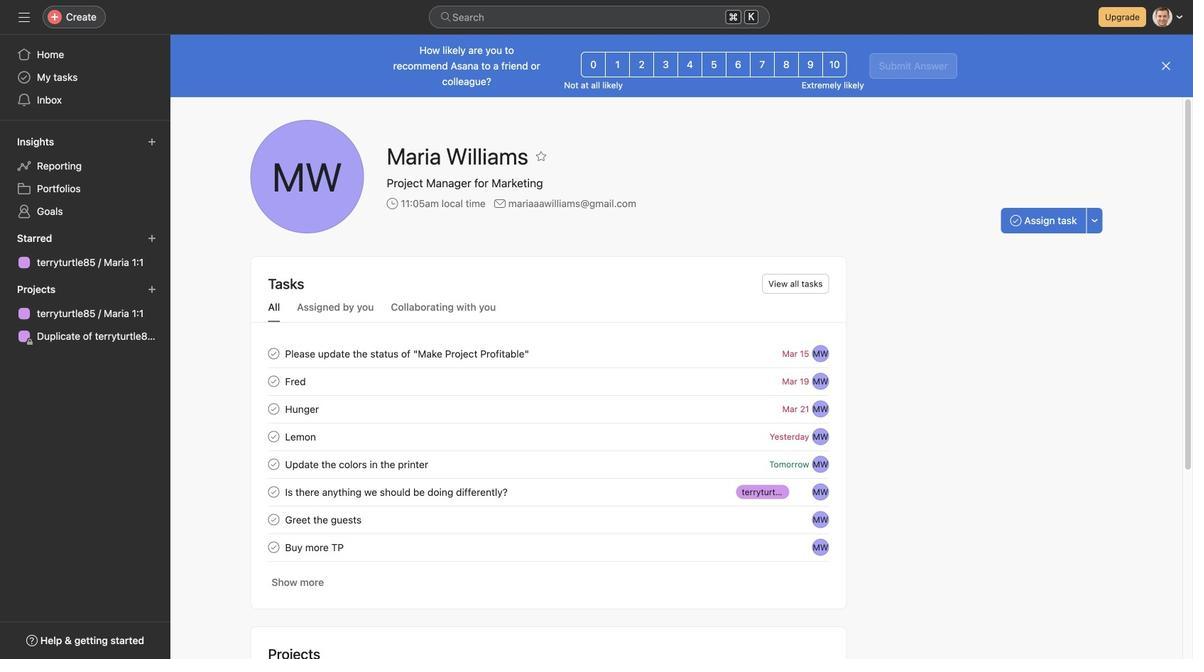 Task type: vqa. For each thing, say whether or not it's contained in the screenshot.
Tasks tabs tab list
yes



Task type: locate. For each thing, give the bounding box(es) containing it.
1 mark complete image from the top
[[265, 456, 282, 473]]

1 toggle assignee popover image from the top
[[812, 373, 829, 390]]

4 toggle assignee popover image from the top
[[812, 539, 829, 556]]

3 mark complete checkbox from the top
[[265, 539, 282, 556]]

3 toggle assignee popover image from the top
[[812, 484, 829, 501]]

2 mark complete checkbox from the top
[[265, 373, 282, 390]]

None radio
[[581, 52, 606, 77], [726, 52, 751, 77], [774, 52, 799, 77], [798, 52, 823, 77], [822, 52, 847, 77], [581, 52, 606, 77], [726, 52, 751, 77], [774, 52, 799, 77], [798, 52, 823, 77], [822, 52, 847, 77]]

6 mark complete image from the top
[[265, 539, 282, 556]]

Mark complete checkbox
[[265, 401, 282, 418], [265, 456, 282, 473], [265, 539, 282, 556]]

0 vertical spatial mark complete image
[[265, 456, 282, 473]]

1 toggle assignee popover image from the top
[[812, 345, 829, 363]]

list item
[[251, 340, 846, 368], [251, 368, 846, 396], [251, 396, 846, 423], [251, 423, 846, 451], [251, 451, 846, 479], [251, 479, 846, 506], [251, 506, 846, 534], [251, 534, 846, 562]]

2 toggle assignee popover image from the top
[[812, 401, 829, 418]]

dismiss image
[[1160, 60, 1172, 72]]

mark complete image for 2nd mark complete checkbox from the bottom
[[265, 456, 282, 473]]

mark complete image for first mark complete option from the bottom
[[265, 512, 282, 529]]

mark complete image for second mark complete option from the bottom
[[265, 484, 282, 501]]

1 mark complete checkbox from the top
[[265, 345, 282, 363]]

2 mark complete checkbox from the top
[[265, 456, 282, 473]]

toggle assignee popover image
[[812, 373, 829, 390], [812, 429, 829, 446], [812, 456, 829, 473], [812, 512, 829, 529]]

1 mark complete image from the top
[[265, 345, 282, 363]]

option group
[[581, 52, 847, 77]]

mark complete image
[[265, 456, 282, 473], [265, 484, 282, 501]]

5 mark complete image from the top
[[265, 512, 282, 529]]

None radio
[[605, 52, 630, 77], [629, 52, 654, 77], [653, 52, 678, 77], [678, 52, 702, 77], [702, 52, 726, 77], [750, 52, 775, 77], [605, 52, 630, 77], [629, 52, 654, 77], [653, 52, 678, 77], [678, 52, 702, 77], [702, 52, 726, 77], [750, 52, 775, 77]]

projects element
[[0, 277, 170, 351]]

2 toggle assignee popover image from the top
[[812, 429, 829, 446]]

mark complete image
[[265, 345, 282, 363], [265, 373, 282, 390], [265, 401, 282, 418], [265, 429, 282, 446], [265, 512, 282, 529], [265, 539, 282, 556]]

0 vertical spatial mark complete checkbox
[[265, 401, 282, 418]]

2 mark complete image from the top
[[265, 484, 282, 501]]

toggle assignee popover image for second mark complete option from the bottom
[[812, 484, 829, 501]]

5 mark complete checkbox from the top
[[265, 512, 282, 529]]

3 mark complete checkbox from the top
[[265, 429, 282, 446]]

toggle assignee popover image for third mark complete checkbox from the bottom of the page
[[812, 401, 829, 418]]

Search tasks, projects, and more text field
[[429, 6, 770, 28]]

2 mark complete image from the top
[[265, 373, 282, 390]]

tasks tabs tab list
[[251, 300, 846, 323]]

4 mark complete image from the top
[[265, 429, 282, 446]]

2 vertical spatial mark complete checkbox
[[265, 539, 282, 556]]

None field
[[429, 6, 770, 28]]

4 list item from the top
[[251, 423, 846, 451]]

3 list item from the top
[[251, 396, 846, 423]]

1 vertical spatial mark complete checkbox
[[265, 456, 282, 473]]

more options image
[[1090, 217, 1099, 225]]

toggle assignee popover image
[[812, 345, 829, 363], [812, 401, 829, 418], [812, 484, 829, 501], [812, 539, 829, 556]]

Mark complete checkbox
[[265, 345, 282, 363], [265, 373, 282, 390], [265, 429, 282, 446], [265, 484, 282, 501], [265, 512, 282, 529]]

starred element
[[0, 226, 170, 277]]

1 vertical spatial mark complete image
[[265, 484, 282, 501]]



Task type: describe. For each thing, give the bounding box(es) containing it.
global element
[[0, 35, 170, 120]]

4 mark complete checkbox from the top
[[265, 484, 282, 501]]

6 list item from the top
[[251, 479, 846, 506]]

1 list item from the top
[[251, 340, 846, 368]]

mark complete image for first mark complete option
[[265, 345, 282, 363]]

hide sidebar image
[[18, 11, 30, 23]]

7 list item from the top
[[251, 506, 846, 534]]

new insights image
[[148, 138, 156, 146]]

4 toggle assignee popover image from the top
[[812, 512, 829, 529]]

new project or portfolio image
[[148, 285, 156, 294]]

1 mark complete checkbox from the top
[[265, 401, 282, 418]]

insights element
[[0, 129, 170, 226]]

3 toggle assignee popover image from the top
[[812, 456, 829, 473]]

add items to starred image
[[148, 234, 156, 243]]

2 list item from the top
[[251, 368, 846, 396]]

5 list item from the top
[[251, 451, 846, 479]]

add to starred image
[[535, 151, 547, 162]]

3 mark complete image from the top
[[265, 401, 282, 418]]

toggle assignee popover image for first mark complete option
[[812, 345, 829, 363]]

mark complete image for second mark complete option from the top of the page
[[265, 373, 282, 390]]

8 list item from the top
[[251, 534, 846, 562]]

mark complete image for third mark complete option from the bottom
[[265, 429, 282, 446]]



